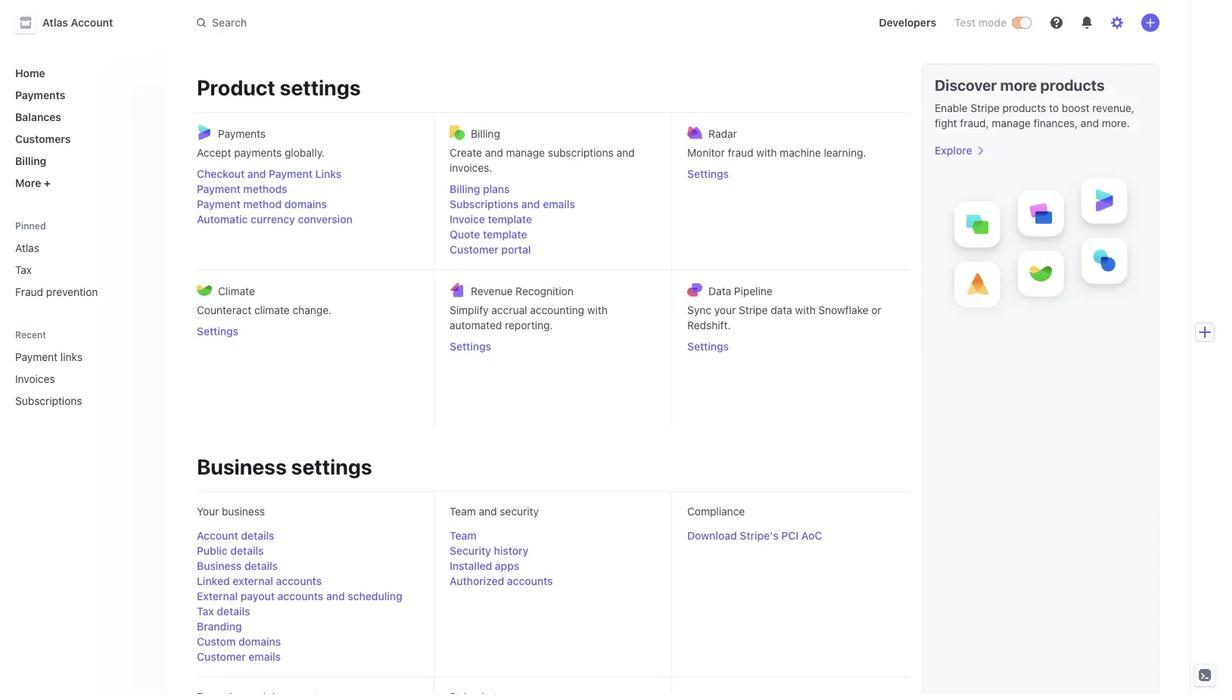 Task type: vqa. For each thing, say whether or not it's contained in the screenshot.
leftmost "MANAGE"
yes



Task type: describe. For each thing, give the bounding box(es) containing it.
billing inside billing plans subscriptions and emails invoice template quote template customer portal
[[450, 182, 480, 195]]

product
[[197, 75, 275, 100]]

billing plans link
[[450, 182, 656, 197]]

sync
[[688, 304, 712, 317]]

download stripe's pci aoc
[[688, 529, 823, 542]]

discover more products enable stripe products to boost revenue, fight fraud, manage finances, and more.
[[935, 76, 1135, 129]]

business settings
[[197, 454, 372, 479]]

home
[[15, 67, 45, 80]]

1 vertical spatial template
[[483, 228, 527, 241]]

recent
[[15, 329, 46, 341]]

learning.
[[824, 146, 867, 159]]

and right 'subscriptions'
[[617, 146, 635, 159]]

accrual
[[492, 304, 527, 317]]

portal
[[502, 243, 531, 256]]

account details public details business details linked external accounts external payout accounts and scheduling tax details branding custom domains customer emails
[[197, 529, 403, 663]]

custom domains link
[[197, 635, 281, 650]]

pinned
[[15, 220, 46, 232]]

and inside account details public details business details linked external accounts external payout accounts and scheduling tax details branding custom domains customer emails
[[326, 590, 345, 603]]

payment links
[[15, 351, 82, 363]]

0 vertical spatial products
[[1041, 76, 1105, 94]]

account inside button
[[71, 16, 113, 29]]

climate
[[254, 304, 290, 317]]

with inside 'sync your stripe data with snowflake or redshift.'
[[795, 304, 816, 317]]

checkout and payment links payment methods payment method domains automatic currency conversion
[[197, 167, 353, 226]]

tax details link
[[197, 604, 250, 619]]

external
[[197, 590, 238, 603]]

pinned element
[[9, 235, 154, 304]]

linked external accounts link
[[197, 574, 322, 589]]

team link
[[450, 529, 477, 544]]

machine
[[780, 146, 821, 159]]

manage inside the create and manage subscriptions and invoices.
[[506, 146, 545, 159]]

automatic currency conversion link
[[197, 212, 419, 227]]

payout
[[241, 590, 275, 603]]

accounts inside 'team security history installed apps authorized accounts'
[[507, 575, 553, 588]]

compliance
[[688, 505, 745, 518]]

plans
[[483, 182, 510, 195]]

core navigation links element
[[9, 61, 154, 195]]

more
[[15, 176, 41, 189]]

payments link
[[9, 83, 154, 108]]

business
[[222, 505, 265, 518]]

change.
[[293, 304, 332, 317]]

payment methods link
[[197, 182, 419, 197]]

pinned navigation links element
[[9, 220, 154, 304]]

public
[[197, 544, 228, 557]]

pipeline
[[734, 284, 773, 297]]

1 business from the top
[[197, 454, 287, 479]]

customers link
[[9, 126, 154, 151]]

details up the business details link
[[231, 544, 264, 557]]

counteract
[[197, 304, 252, 317]]

settings link for with
[[688, 167, 895, 182]]

explore button
[[935, 143, 985, 158]]

subscriptions inside billing plans subscriptions and emails invoice template quote template customer portal
[[450, 198, 519, 211]]

settings link for change.
[[197, 324, 419, 339]]

data pipeline
[[709, 284, 773, 297]]

Search text field
[[188, 9, 615, 37]]

automatic
[[197, 213, 248, 226]]

monitor fraud with machine learning.
[[688, 146, 867, 159]]

tax inside pinned element
[[15, 264, 32, 276]]

history
[[494, 544, 529, 557]]

sync your stripe data with snowflake or redshift.
[[688, 304, 882, 332]]

stripe inside 'sync your stripe data with snowflake or redshift.'
[[739, 304, 768, 317]]

payment up automatic
[[197, 198, 241, 211]]

pci
[[782, 529, 799, 542]]

create and manage subscriptions and invoices.
[[450, 146, 635, 174]]

settings for monitor fraud with machine learning.
[[688, 167, 729, 180]]

authorized accounts link
[[450, 574, 553, 589]]

details down business
[[241, 529, 275, 542]]

finances,
[[1034, 117, 1078, 129]]

download
[[688, 529, 737, 542]]

1 vertical spatial products
[[1003, 101, 1047, 114]]

mode
[[979, 16, 1007, 29]]

emails inside billing plans subscriptions and emails invoice template quote template customer portal
[[543, 198, 575, 211]]

team security history installed apps authorized accounts
[[450, 529, 553, 588]]

billing link
[[9, 148, 154, 173]]

data
[[771, 304, 793, 317]]

team and security
[[450, 505, 539, 518]]

reporting.
[[505, 319, 553, 332]]

revenue,
[[1093, 101, 1135, 114]]

and left security
[[479, 505, 497, 518]]

and inside billing plans subscriptions and emails invoice template quote template customer portal
[[522, 198, 540, 211]]

discover more products section
[[922, 64, 1160, 694]]

tax link
[[9, 257, 154, 282]]

invoice
[[450, 213, 485, 226]]

tax inside account details public details business details linked external accounts external payout accounts and scheduling tax details branding custom domains customer emails
[[197, 605, 214, 618]]

snowflake
[[819, 304, 869, 317]]

public details link
[[197, 544, 264, 559]]

external payout accounts and scheduling link
[[197, 589, 403, 604]]

customers
[[15, 133, 71, 145]]

developers
[[879, 16, 937, 29]]

to
[[1049, 101, 1059, 114]]

aoc
[[802, 529, 823, 542]]

monitor
[[688, 146, 725, 159]]

your
[[197, 505, 219, 518]]

security history link
[[450, 544, 529, 559]]

fraud prevention
[[15, 285, 98, 298]]

customer emails link
[[197, 650, 281, 665]]

fight
[[935, 117, 958, 129]]

settings for counteract climate change.
[[197, 325, 239, 338]]

payment inside recent element
[[15, 351, 58, 363]]

more.
[[1102, 117, 1130, 129]]

security
[[450, 544, 491, 557]]

redshift.
[[688, 319, 731, 332]]

atlas account
[[42, 16, 113, 29]]

discover
[[935, 76, 997, 94]]

subscriptions
[[548, 146, 614, 159]]

checkout and payment links link
[[197, 167, 419, 182]]



Task type: locate. For each thing, give the bounding box(es) containing it.
1 horizontal spatial payments
[[218, 127, 266, 140]]

settings down counteract
[[197, 325, 239, 338]]

1 vertical spatial payments
[[218, 127, 266, 140]]

subscriptions inside recent element
[[15, 395, 82, 407]]

and inside checkout and payment links payment methods payment method domains automatic currency conversion
[[248, 167, 266, 180]]

currency
[[251, 213, 295, 226]]

simplify
[[450, 304, 489, 317]]

1 vertical spatial tax
[[197, 605, 214, 618]]

and left scheduling
[[326, 590, 345, 603]]

and up methods
[[248, 167, 266, 180]]

and inside discover more products enable stripe products to boost revenue, fight fraud, manage finances, and more.
[[1081, 117, 1099, 129]]

2 vertical spatial billing
[[450, 182, 480, 195]]

invoices
[[15, 373, 55, 385]]

products down "more"
[[1003, 101, 1047, 114]]

1 vertical spatial atlas
[[15, 242, 39, 254]]

and down billing plans link
[[522, 198, 540, 211]]

1 horizontal spatial atlas
[[42, 16, 68, 29]]

products up boost
[[1041, 76, 1105, 94]]

security
[[500, 505, 539, 518]]

with inside simplify accrual accounting with automated reporting.
[[587, 304, 608, 317]]

Search search field
[[188, 9, 615, 37]]

domains up "customer emails" link
[[238, 635, 281, 648]]

manage inside discover more products enable stripe products to boost revenue, fight fraud, manage finances, and more.
[[992, 117, 1031, 129]]

billing plans subscriptions and emails invoice template quote template customer portal
[[450, 182, 575, 256]]

0 vertical spatial business
[[197, 454, 287, 479]]

prevention
[[46, 285, 98, 298]]

0 vertical spatial stripe
[[971, 101, 1000, 114]]

fraud
[[15, 285, 43, 298]]

0 horizontal spatial manage
[[506, 146, 545, 159]]

team for team and security
[[450, 505, 476, 518]]

1 vertical spatial domains
[[238, 635, 281, 648]]

1 horizontal spatial domains
[[285, 198, 327, 211]]

1 vertical spatial billing
[[15, 154, 46, 167]]

search
[[212, 16, 247, 29]]

billing up create
[[471, 127, 500, 140]]

1 team from the top
[[450, 505, 476, 518]]

settings for product settings
[[280, 75, 361, 100]]

business
[[197, 454, 287, 479], [197, 560, 242, 572]]

tax
[[15, 264, 32, 276], [197, 605, 214, 618]]

settings link down 'sync your stripe data with snowflake or redshift.'
[[688, 339, 895, 354]]

0 vertical spatial payments
[[15, 89, 65, 101]]

0 vertical spatial billing
[[471, 127, 500, 140]]

payment up 'invoices'
[[15, 351, 58, 363]]

emails
[[543, 198, 575, 211], [249, 650, 281, 663]]

product settings
[[197, 75, 361, 100]]

atlas
[[42, 16, 68, 29], [15, 242, 39, 254]]

account up public
[[197, 529, 238, 542]]

1 horizontal spatial with
[[757, 146, 777, 159]]

settings for sync your stripe data with snowflake or redshift.
[[688, 340, 729, 353]]

atlas account button
[[15, 12, 128, 33]]

invoices.
[[450, 161, 492, 174]]

settings for business settings
[[291, 454, 372, 479]]

accounts right "payout" at the bottom of page
[[278, 590, 324, 603]]

customer inside billing plans subscriptions and emails invoice template quote template customer portal
[[450, 243, 499, 256]]

settings down redshift.
[[688, 340, 729, 353]]

subscriptions link
[[9, 388, 133, 413]]

0 vertical spatial emails
[[543, 198, 575, 211]]

team
[[450, 505, 476, 518], [450, 529, 477, 542]]

team up team "link"
[[450, 505, 476, 518]]

authorized
[[450, 575, 504, 588]]

0 horizontal spatial tax
[[15, 264, 32, 276]]

account
[[71, 16, 113, 29], [197, 529, 238, 542]]

payments
[[234, 146, 282, 159]]

1 vertical spatial stripe
[[739, 304, 768, 317]]

payment down 'checkout'
[[197, 182, 241, 195]]

accounts
[[276, 575, 322, 588], [507, 575, 553, 588], [278, 590, 324, 603]]

2 business from the top
[[197, 560, 242, 572]]

climate
[[218, 284, 255, 297]]

invoice template link
[[450, 212, 656, 227]]

0 horizontal spatial domains
[[238, 635, 281, 648]]

branding
[[197, 620, 242, 633]]

0 vertical spatial team
[[450, 505, 476, 518]]

1 vertical spatial settings
[[291, 454, 372, 479]]

0 horizontal spatial with
[[587, 304, 608, 317]]

accept payments globally.
[[197, 146, 325, 159]]

manage
[[992, 117, 1031, 129], [506, 146, 545, 159]]

2 team from the top
[[450, 529, 477, 542]]

1 horizontal spatial customer
[[450, 243, 499, 256]]

links
[[60, 351, 82, 363]]

settings
[[280, 75, 361, 100], [291, 454, 372, 479]]

settings for simplify accrual accounting with automated reporting.
[[450, 340, 491, 353]]

0 vertical spatial manage
[[992, 117, 1031, 129]]

billing down invoices.
[[450, 182, 480, 195]]

with right fraud
[[757, 146, 777, 159]]

account inside account details public details business details linked external accounts external payout accounts and scheduling tax details branding custom domains customer emails
[[197, 529, 238, 542]]

customer
[[450, 243, 499, 256], [197, 650, 246, 663]]

0 horizontal spatial account
[[71, 16, 113, 29]]

1 horizontal spatial emails
[[543, 198, 575, 211]]

0 horizontal spatial payments
[[15, 89, 65, 101]]

stripe up fraud,
[[971, 101, 1000, 114]]

atlas inside button
[[42, 16, 68, 29]]

recent navigation links element
[[0, 329, 167, 413]]

0 horizontal spatial emails
[[249, 650, 281, 663]]

team up security
[[450, 529, 477, 542]]

settings link down "reporting."
[[450, 339, 656, 354]]

atlas up home
[[42, 16, 68, 29]]

accounts down the apps
[[507, 575, 553, 588]]

domains
[[285, 198, 327, 211], [238, 635, 281, 648]]

stripe inside discover more products enable stripe products to boost revenue, fight fraud, manage finances, and more.
[[971, 101, 1000, 114]]

1 horizontal spatial account
[[197, 529, 238, 542]]

automated
[[450, 319, 502, 332]]

with
[[757, 146, 777, 159], [587, 304, 608, 317], [795, 304, 816, 317]]

settings link down change.
[[197, 324, 419, 339]]

0 vertical spatial customer
[[450, 243, 499, 256]]

settings link for accounting
[[450, 339, 656, 354]]

installed apps link
[[450, 559, 520, 574]]

billing up more +
[[15, 154, 46, 167]]

team inside 'team security history installed apps authorized accounts'
[[450, 529, 477, 542]]

0 vertical spatial template
[[488, 213, 532, 226]]

counteract climate change.
[[197, 304, 332, 317]]

atlas inside pinned element
[[15, 242, 39, 254]]

checkout
[[197, 167, 245, 180]]

globally.
[[285, 146, 325, 159]]

emails down billing plans link
[[543, 198, 575, 211]]

and up invoices.
[[485, 146, 503, 159]]

atlas down pinned
[[15, 242, 39, 254]]

0 horizontal spatial atlas
[[15, 242, 39, 254]]

stripe's
[[740, 529, 779, 542]]

payments inside core navigation links element
[[15, 89, 65, 101]]

1 vertical spatial customer
[[197, 650, 246, 663]]

accounting
[[530, 304, 585, 317]]

and down boost
[[1081, 117, 1099, 129]]

1 horizontal spatial stripe
[[971, 101, 1000, 114]]

0 vertical spatial domains
[[285, 198, 327, 211]]

revenue recognition
[[471, 284, 574, 297]]

payment method domains link
[[197, 197, 419, 212]]

1 horizontal spatial subscriptions
[[450, 198, 519, 211]]

manage right fraud,
[[992, 117, 1031, 129]]

emails inside account details public details business details linked external accounts external payout accounts and scheduling tax details branding custom domains customer emails
[[249, 650, 281, 663]]

stripe down pipeline
[[739, 304, 768, 317]]

0 vertical spatial account
[[71, 16, 113, 29]]

payments up the payments
[[218, 127, 266, 140]]

business up "linked" at the left of page
[[197, 560, 242, 572]]

details up linked external accounts link
[[245, 560, 278, 572]]

0 vertical spatial atlas
[[42, 16, 68, 29]]

account details link
[[197, 529, 275, 544]]

0 vertical spatial tax
[[15, 264, 32, 276]]

with right data
[[795, 304, 816, 317]]

1 vertical spatial team
[[450, 529, 477, 542]]

help image
[[1051, 17, 1063, 29]]

customer inside account details public details business details linked external accounts external payout accounts and scheduling tax details branding custom domains customer emails
[[197, 650, 246, 663]]

0 horizontal spatial subscriptions
[[15, 395, 82, 407]]

0 horizontal spatial customer
[[197, 650, 246, 663]]

business up business
[[197, 454, 287, 479]]

customer portal link
[[450, 242, 656, 257]]

business inside account details public details business details linked external accounts external payout accounts and scheduling tax details branding custom domains customer emails
[[197, 560, 242, 572]]

0 vertical spatial settings
[[280, 75, 361, 100]]

settings down automated
[[450, 340, 491, 353]]

boost
[[1062, 101, 1090, 114]]

domains inside account details public details business details linked external accounts external payout accounts and scheduling tax details branding custom domains customer emails
[[238, 635, 281, 648]]

download stripe's pci aoc link
[[688, 529, 823, 544]]

customer down custom
[[197, 650, 246, 663]]

subscriptions down 'invoices'
[[15, 395, 82, 407]]

accounts up external payout accounts and scheduling link
[[276, 575, 322, 588]]

simplify accrual accounting with automated reporting.
[[450, 304, 608, 332]]

0 horizontal spatial stripe
[[739, 304, 768, 317]]

payments up balances
[[15, 89, 65, 101]]

custom
[[197, 635, 236, 648]]

domains inside checkout and payment links payment methods payment method domains automatic currency conversion
[[285, 198, 327, 211]]

payments
[[15, 89, 65, 101], [218, 127, 266, 140]]

enable
[[935, 101, 968, 114]]

details up branding
[[217, 605, 250, 618]]

manage up billing plans link
[[506, 146, 545, 159]]

settings link down machine
[[688, 167, 895, 182]]

1 horizontal spatial manage
[[992, 117, 1031, 129]]

1 vertical spatial account
[[197, 529, 238, 542]]

settings
[[688, 167, 729, 180], [197, 325, 239, 338], [450, 340, 491, 353], [688, 340, 729, 353]]

1 vertical spatial business
[[197, 560, 242, 572]]

recent element
[[0, 345, 167, 413]]

atlas for atlas account
[[42, 16, 68, 29]]

subscriptions down plans
[[450, 198, 519, 211]]

create
[[450, 146, 482, 159]]

account up 'home' link
[[71, 16, 113, 29]]

apps
[[495, 560, 520, 572]]

test mode
[[955, 16, 1007, 29]]

recognition
[[516, 284, 574, 297]]

customer down quote
[[450, 243, 499, 256]]

fraud prevention link
[[9, 279, 154, 304]]

emails down custom domains link
[[249, 650, 281, 663]]

+
[[44, 176, 51, 189]]

1 vertical spatial emails
[[249, 650, 281, 663]]

1 vertical spatial manage
[[506, 146, 545, 159]]

explore
[[935, 144, 973, 157]]

tax up fraud
[[15, 264, 32, 276]]

with right accounting
[[587, 304, 608, 317]]

1 vertical spatial subscriptions
[[15, 395, 82, 407]]

notifications image
[[1081, 17, 1093, 29]]

settings link
[[688, 167, 895, 182], [197, 324, 419, 339], [450, 339, 656, 354], [688, 339, 895, 354]]

installed
[[450, 560, 492, 572]]

tax down external
[[197, 605, 214, 618]]

atlas for atlas
[[15, 242, 39, 254]]

more +
[[15, 176, 51, 189]]

team for team security history installed apps authorized accounts
[[450, 529, 477, 542]]

settings image
[[1112, 17, 1124, 29]]

radar
[[709, 127, 737, 140]]

revenue
[[471, 284, 513, 297]]

business details link
[[197, 559, 278, 574]]

subscriptions and emails link
[[450, 197, 656, 212]]

conversion
[[298, 213, 353, 226]]

details
[[241, 529, 275, 542], [231, 544, 264, 557], [245, 560, 278, 572], [217, 605, 250, 618]]

0 vertical spatial subscriptions
[[450, 198, 519, 211]]

1 horizontal spatial tax
[[197, 605, 214, 618]]

domains down the payment methods link
[[285, 198, 327, 211]]

invoices link
[[9, 366, 133, 391]]

settings down monitor at top
[[688, 167, 729, 180]]

billing inside core navigation links element
[[15, 154, 46, 167]]

payment up the payment methods link
[[269, 167, 313, 180]]

linked
[[197, 575, 230, 588]]

2 horizontal spatial with
[[795, 304, 816, 317]]

test
[[955, 16, 976, 29]]

settings link for stripe
[[688, 339, 895, 354]]



